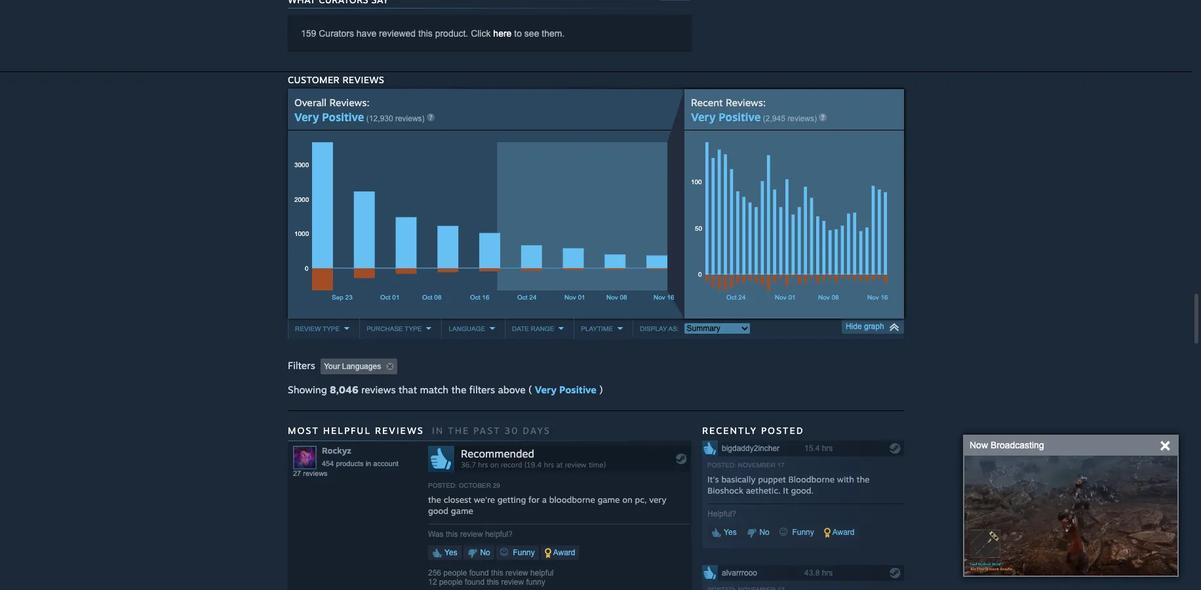 Task type: describe. For each thing, give the bounding box(es) containing it.
range
[[531, 325, 555, 332]]

to
[[514, 28, 522, 39]]

yes link for helpful?
[[708, 525, 741, 540]]

2 16 from the left
[[668, 294, 675, 301]]

27 reviews link
[[293, 470, 328, 477]]

27
[[293, 470, 301, 477]]

purchase type
[[367, 325, 422, 332]]

4 oct from the left
[[518, 294, 528, 301]]

1 horizontal spatial positive
[[560, 384, 597, 396]]

3 nov from the left
[[654, 294, 666, 301]]

match
[[420, 384, 449, 396]]

1 nov from the left
[[565, 294, 576, 301]]

very for recent
[[691, 110, 716, 124]]

01 for recent reviews:
[[789, 294, 796, 301]]

time)
[[589, 460, 606, 470]]

overall reviews: very positive (12,930 reviews)
[[295, 96, 425, 124]]

hide
[[846, 322, 862, 331]]

type for review type
[[323, 325, 340, 332]]

15.4 hrs
[[805, 444, 833, 453]]

15.4
[[805, 444, 820, 453]]

recent
[[691, 96, 723, 109]]

november
[[738, 462, 776, 469]]

(12,930
[[367, 114, 393, 123]]

in
[[432, 425, 444, 436]]

oct 01
[[380, 294, 400, 301]]

30
[[505, 425, 519, 436]]

showing 8,046 reviews that match the filters above ( very positive )
[[288, 384, 603, 396]]

23
[[345, 294, 353, 301]]

2 oct 24 from the left
[[727, 294, 746, 301]]

1 24 from the left
[[530, 294, 537, 301]]

recently posted
[[703, 425, 804, 436]]

16 for overall reviews:
[[482, 294, 490, 301]]

recommended
[[461, 447, 535, 460]]

bloodborne
[[550, 494, 596, 505]]

in
[[366, 460, 371, 468]]

08 for overall reviews:
[[434, 294, 442, 301]]

now
[[970, 440, 989, 451]]

256 people found this review helpful 12 people found this review funny
[[428, 569, 554, 587]]

01 for overall reviews:
[[393, 294, 400, 301]]

1 nov 08 from the left
[[607, 294, 628, 301]]

posted: for basically
[[708, 462, 737, 469]]

award link for helpful?
[[821, 525, 859, 540]]

for
[[529, 494, 540, 505]]

it
[[784, 485, 789, 496]]

customer
[[288, 74, 340, 85]]

1000
[[295, 230, 309, 237]]

that
[[399, 384, 417, 396]]

0 vertical spatial reviews
[[343, 74, 385, 85]]

them.
[[542, 28, 565, 39]]

the right in
[[448, 425, 470, 436]]

display
[[640, 325, 667, 332]]

1 oct from the left
[[380, 294, 391, 301]]

people right the 256
[[444, 569, 467, 578]]

8,046
[[330, 384, 359, 396]]

puppet
[[758, 474, 786, 485]]

product.
[[435, 28, 469, 39]]

we're
[[474, 494, 495, 505]]

very for overall
[[295, 110, 319, 124]]

2 nov 16 from the left
[[868, 294, 889, 301]]

review left funny
[[501, 578, 524, 587]]

helpful
[[323, 425, 371, 436]]

funny for was this review helpful?
[[511, 548, 535, 557]]

posted: for closest
[[428, 482, 457, 489]]

bigdaddy2incher
[[722, 444, 780, 453]]

aethetic.
[[746, 485, 781, 496]]

was this review helpful?
[[428, 530, 513, 539]]

2 01 from the left
[[578, 294, 586, 301]]

with
[[838, 474, 855, 485]]

languages
[[342, 362, 381, 371]]

have
[[357, 28, 377, 39]]

hrs left at
[[544, 460, 554, 470]]

reviews
[[375, 425, 424, 436]]

16 for recent reviews:
[[881, 294, 889, 301]]

very
[[650, 494, 667, 505]]

no link for was this review helpful?
[[464, 546, 494, 560]]

as:
[[669, 325, 679, 332]]

0 for overall
[[305, 265, 309, 272]]

rockyz 454 products in account 27 reviews
[[293, 445, 399, 477]]

454 products in account link
[[322, 460, 399, 468]]

sep
[[332, 294, 344, 301]]

yes for was this review helpful?
[[443, 548, 458, 557]]

type for purchase type
[[405, 325, 422, 332]]

2 nov 01 from the left
[[775, 294, 796, 301]]

on inside posted: october 29 the closest we're getting for a bloodborne game on pc, very good game
[[623, 494, 633, 505]]

this left product.
[[419, 28, 433, 39]]

review inside 'recommended 36.7 hrs on record            (19.4 hrs at review time)'
[[565, 460, 587, 470]]

date
[[512, 325, 529, 332]]

past
[[474, 425, 501, 436]]

bioshock
[[708, 485, 744, 496]]

rockyz link
[[322, 445, 351, 456]]

no link for helpful?
[[743, 525, 774, 540]]

2 nov 08 from the left
[[819, 294, 839, 301]]

4 nov from the left
[[775, 294, 787, 301]]

good
[[428, 506, 449, 516]]

159 curators have reviewed this product. click here to see them.
[[301, 28, 565, 39]]

click
[[471, 28, 491, 39]]

sep 23
[[332, 294, 353, 301]]

recent reviews: very positive (2,945 reviews)
[[691, 96, 817, 124]]

helpful?
[[708, 510, 737, 519]]

159
[[301, 28, 316, 39]]

0 horizontal spatial game
[[451, 506, 473, 516]]

most helpful reviews in the past 30 days
[[288, 425, 551, 436]]

pc,
[[635, 494, 647, 505]]

at
[[557, 460, 563, 470]]

this right was
[[446, 530, 458, 539]]

posted: october 29 the closest we're getting for a bloodborne game on pc, very good game
[[428, 482, 667, 516]]

a
[[542, 494, 547, 505]]

date range
[[512, 325, 555, 332]]

reviews) for recent reviews:
[[788, 114, 817, 123]]

17
[[778, 462, 785, 469]]

1 vertical spatial reviews
[[361, 384, 396, 396]]

oct 08
[[422, 294, 442, 301]]

playtime
[[581, 325, 613, 332]]

days
[[523, 425, 551, 436]]

posted: november 17 it's basically puppet bloodborne with the bioshock aethetic. it good.
[[708, 462, 870, 496]]

record
[[501, 460, 522, 470]]

3 oct from the left
[[470, 294, 481, 301]]

award link for was this review helpful?
[[541, 546, 580, 560]]

6 nov from the left
[[868, 294, 880, 301]]

on inside 'recommended 36.7 hrs on record            (19.4 hrs at review time)'
[[491, 460, 499, 470]]

1 oct 24 from the left
[[518, 294, 537, 301]]

account
[[373, 460, 399, 468]]

2 nov from the left
[[607, 294, 618, 301]]



Task type: locate. For each thing, give the bounding box(es) containing it.
1 horizontal spatial yes link
[[708, 525, 741, 540]]

found down was this review helpful?
[[470, 569, 489, 578]]

16 up graph
[[881, 294, 889, 301]]

1 horizontal spatial award link
[[821, 525, 859, 540]]

game
[[598, 494, 620, 505], [451, 506, 473, 516]]

2 horizontal spatial 16
[[881, 294, 889, 301]]

now broadcasting
[[970, 440, 1045, 451]]

award for was this review helpful?
[[552, 548, 576, 557]]

reviews) inside overall reviews: very positive (12,930 reviews)
[[396, 114, 425, 123]]

43.8
[[805, 569, 820, 578]]

type right the review
[[323, 325, 340, 332]]

yes
[[722, 528, 737, 537], [443, 548, 458, 557]]

the right with
[[857, 474, 870, 485]]

3 01 from the left
[[789, 294, 796, 301]]

2 vertical spatial reviews
[[303, 470, 328, 477]]

the inside posted: october 29 the closest we're getting for a bloodborne game on pc, very good game
[[428, 494, 441, 505]]

positive inside 'recent reviews: very positive (2,945 reviews)'
[[719, 110, 761, 124]]

reviews: down the "customer reviews"
[[330, 96, 370, 109]]

0 vertical spatial yes
[[722, 528, 737, 537]]

0 horizontal spatial 0
[[305, 265, 309, 272]]

award link
[[821, 525, 859, 540], [541, 546, 580, 560]]

reviews inside rockyz 454 products in account 27 reviews
[[303, 470, 328, 477]]

1 horizontal spatial posted:
[[708, 462, 737, 469]]

1 16 from the left
[[482, 294, 490, 301]]

1 horizontal spatial 16
[[668, 294, 675, 301]]

1 01 from the left
[[393, 294, 400, 301]]

1 horizontal spatial no link
[[743, 525, 774, 540]]

funny link
[[776, 525, 819, 540], [497, 546, 539, 560]]

funny for helpful?
[[791, 528, 815, 537]]

award for helpful?
[[831, 528, 855, 537]]

review
[[295, 325, 321, 332]]

positive down overall
[[322, 110, 364, 124]]

good.
[[791, 485, 814, 496]]

reviews: inside 'recent reviews: very positive (2,945 reviews)'
[[726, 96, 766, 109]]

(
[[529, 384, 532, 396]]

1 horizontal spatial 24
[[739, 294, 746, 301]]

0 horizontal spatial yes link
[[428, 546, 462, 560]]

2 horizontal spatial positive
[[719, 110, 761, 124]]

hrs right 36.7
[[478, 460, 488, 470]]

funny
[[791, 528, 815, 537], [511, 548, 535, 557]]

award up helpful on the bottom
[[552, 548, 576, 557]]

alvarrrooo
[[722, 569, 758, 578]]

0 horizontal spatial type
[[323, 325, 340, 332]]

0 horizontal spatial reviews)
[[396, 114, 425, 123]]

award
[[831, 528, 855, 537], [552, 548, 576, 557]]

recommended 36.7 hrs on record            (19.4 hrs at review time)
[[461, 447, 606, 470]]

purchase
[[367, 325, 403, 332]]

1 horizontal spatial funny link
[[776, 525, 819, 540]]

this left funny
[[487, 578, 499, 587]]

1 horizontal spatial on
[[623, 494, 633, 505]]

0 horizontal spatial award link
[[541, 546, 580, 560]]

reviews up overall reviews: very positive (12,930 reviews)
[[343, 74, 385, 85]]

1 vertical spatial award link
[[541, 546, 580, 560]]

hide graph
[[846, 322, 885, 331]]

)
[[600, 384, 603, 396]]

type right purchase
[[405, 325, 422, 332]]

very inside 'recent reviews: very positive (2,945 reviews)'
[[691, 110, 716, 124]]

oct
[[380, 294, 391, 301], [422, 294, 433, 301], [470, 294, 481, 301], [518, 294, 528, 301], [727, 294, 737, 301]]

2 type from the left
[[405, 325, 422, 332]]

0 horizontal spatial on
[[491, 460, 499, 470]]

08
[[434, 294, 442, 301], [620, 294, 628, 301], [832, 294, 839, 301]]

0 horizontal spatial reviews:
[[330, 96, 370, 109]]

posted
[[762, 425, 804, 436]]

posted: up 'it's'
[[708, 462, 737, 469]]

reviews) right the (12,930
[[396, 114, 425, 123]]

yes for helpful?
[[722, 528, 737, 537]]

36.7
[[461, 460, 476, 470]]

october
[[459, 482, 491, 489]]

yes link down was
[[428, 546, 462, 560]]

2 08 from the left
[[620, 294, 628, 301]]

0 vertical spatial no
[[758, 528, 770, 537]]

1 horizontal spatial 01
[[578, 294, 586, 301]]

1 reviews: from the left
[[330, 96, 370, 109]]

1 nov 01 from the left
[[565, 294, 586, 301]]

award up 43.8 hrs at the right of page
[[831, 528, 855, 537]]

yes down helpful?
[[722, 528, 737, 537]]

game down closest on the bottom of page
[[451, 506, 473, 516]]

customer reviews
[[288, 74, 385, 85]]

1 nov 16 from the left
[[654, 294, 675, 301]]

review type
[[295, 325, 340, 332]]

0 horizontal spatial very
[[295, 110, 319, 124]]

0 horizontal spatial nov 08
[[607, 294, 628, 301]]

0 horizontal spatial positive
[[322, 110, 364, 124]]

1 horizontal spatial reviews:
[[726, 96, 766, 109]]

100
[[691, 178, 702, 185]]

the inside posted: november 17 it's basically puppet bloodborne with the bioshock aethetic. it good.
[[857, 474, 870, 485]]

0 horizontal spatial funny
[[511, 548, 535, 557]]

yes down was
[[443, 548, 458, 557]]

12
[[428, 578, 437, 587]]

2 horizontal spatial 01
[[789, 294, 796, 301]]

nov 16 up display as:
[[654, 294, 675, 301]]

nov 16 up graph
[[868, 294, 889, 301]]

1 horizontal spatial nov 08
[[819, 294, 839, 301]]

454
[[322, 460, 334, 468]]

0 horizontal spatial 08
[[434, 294, 442, 301]]

1 horizontal spatial very
[[535, 384, 557, 396]]

0 vertical spatial on
[[491, 460, 499, 470]]

1 horizontal spatial game
[[598, 494, 620, 505]]

0 down '50'
[[699, 271, 702, 278]]

on
[[491, 460, 499, 470], [623, 494, 633, 505]]

1 vertical spatial yes link
[[428, 546, 462, 560]]

1 horizontal spatial nov 01
[[775, 294, 796, 301]]

funny up helpful on the bottom
[[511, 548, 535, 557]]

filters
[[470, 384, 495, 396]]

1 horizontal spatial award
[[831, 528, 855, 537]]

hrs right 43.8 at the right bottom of page
[[822, 569, 833, 578]]

very down recent
[[691, 110, 716, 124]]

very down overall
[[295, 110, 319, 124]]

oct 16
[[470, 294, 490, 301]]

reviews:
[[330, 96, 370, 109], [726, 96, 766, 109]]

0 vertical spatial game
[[598, 494, 620, 505]]

0 horizontal spatial award
[[552, 548, 576, 557]]

1 horizontal spatial yes
[[722, 528, 737, 537]]

5 oct from the left
[[727, 294, 737, 301]]

2000
[[295, 196, 309, 203]]

positive left )
[[560, 384, 597, 396]]

this
[[419, 28, 433, 39], [446, 530, 458, 539], [491, 569, 504, 578], [487, 578, 499, 587]]

1 reviews) from the left
[[396, 114, 425, 123]]

1 vertical spatial award
[[552, 548, 576, 557]]

0 vertical spatial yes link
[[708, 525, 741, 540]]

24
[[530, 294, 537, 301], [739, 294, 746, 301]]

0 horizontal spatial nov 01
[[565, 294, 586, 301]]

16 up language
[[482, 294, 490, 301]]

1 horizontal spatial 0
[[699, 271, 702, 278]]

award link up 43.8 hrs at the right of page
[[821, 525, 859, 540]]

0 down 1000
[[305, 265, 309, 272]]

0 horizontal spatial no link
[[464, 546, 494, 560]]

2 reviews: from the left
[[726, 96, 766, 109]]

on left 'record'
[[491, 460, 499, 470]]

1 horizontal spatial type
[[405, 325, 422, 332]]

it's
[[708, 474, 719, 485]]

the up good
[[428, 494, 441, 505]]

no link down aethetic.
[[743, 525, 774, 540]]

posted: inside posted: october 29 the closest we're getting for a bloodborne game on pc, very good game
[[428, 482, 457, 489]]

nov 01
[[565, 294, 586, 301], [775, 294, 796, 301]]

review left helpful?
[[460, 530, 483, 539]]

1 horizontal spatial no
[[758, 528, 770, 537]]

3 16 from the left
[[881, 294, 889, 301]]

08 for recent reviews:
[[832, 294, 839, 301]]

graph
[[865, 322, 885, 331]]

2 oct from the left
[[422, 294, 433, 301]]

above
[[498, 384, 526, 396]]

your languages
[[324, 362, 381, 371]]

1 08 from the left
[[434, 294, 442, 301]]

reviews) right (2,945
[[788, 114, 817, 123]]

funny link down good. in the right bottom of the page
[[776, 525, 819, 540]]

helpful
[[531, 569, 554, 578]]

2 24 from the left
[[739, 294, 746, 301]]

0 horizontal spatial funny link
[[497, 546, 539, 560]]

1 vertical spatial funny
[[511, 548, 535, 557]]

3 08 from the left
[[832, 294, 839, 301]]

your
[[324, 362, 340, 371]]

posted: inside posted: november 17 it's basically puppet bloodborne with the bioshock aethetic. it good.
[[708, 462, 737, 469]]

was
[[428, 530, 444, 539]]

0
[[305, 265, 309, 272], [699, 271, 702, 278]]

0 horizontal spatial nov 16
[[654, 294, 675, 301]]

very inside overall reviews: very positive (12,930 reviews)
[[295, 110, 319, 124]]

products
[[336, 460, 364, 468]]

0 horizontal spatial 16
[[482, 294, 490, 301]]

reviews: inside overall reviews: very positive (12,930 reviews)
[[330, 96, 370, 109]]

(19.4
[[525, 460, 542, 470]]

funny link for helpful?
[[776, 525, 819, 540]]

posted:
[[708, 462, 737, 469], [428, 482, 457, 489]]

curators
[[319, 28, 354, 39]]

reviews: for recent reviews:
[[726, 96, 766, 109]]

nov 08
[[607, 294, 628, 301], [819, 294, 839, 301]]

0 vertical spatial award link
[[821, 525, 859, 540]]

display as:
[[640, 325, 681, 332]]

people right 12
[[439, 578, 463, 587]]

2 reviews) from the left
[[788, 114, 817, 123]]

2 horizontal spatial 08
[[832, 294, 839, 301]]

reviews) for overall reviews:
[[396, 114, 425, 123]]

256
[[428, 569, 442, 578]]

oct 24
[[518, 294, 537, 301], [727, 294, 746, 301]]

no down was this review helpful?
[[478, 548, 491, 557]]

no for helpful?
[[758, 528, 770, 537]]

review left helpful on the bottom
[[506, 569, 529, 578]]

0 horizontal spatial no
[[478, 548, 491, 557]]

1 horizontal spatial funny
[[791, 528, 815, 537]]

1 horizontal spatial nov 16
[[868, 294, 889, 301]]

award link up helpful on the bottom
[[541, 546, 580, 560]]

funny up 43.8 at the right bottom of page
[[791, 528, 815, 537]]

1 type from the left
[[323, 325, 340, 332]]

yes link for was this review helpful?
[[428, 546, 462, 560]]

overall
[[295, 96, 327, 109]]

filters
[[288, 359, 315, 372]]

here link
[[494, 28, 512, 39]]

this down helpful?
[[491, 569, 504, 578]]

reviews: up (2,945
[[726, 96, 766, 109]]

1 vertical spatial on
[[623, 494, 633, 505]]

type
[[323, 325, 340, 332], [405, 325, 422, 332]]

funny link down helpful?
[[497, 546, 539, 560]]

very right "("
[[535, 384, 557, 396]]

0 horizontal spatial yes
[[443, 548, 458, 557]]

2 horizontal spatial very
[[691, 110, 716, 124]]

people
[[444, 569, 467, 578], [439, 578, 463, 587]]

0 horizontal spatial 24
[[530, 294, 537, 301]]

basically
[[722, 474, 756, 485]]

1 vertical spatial no link
[[464, 546, 494, 560]]

game left 'pc,'
[[598, 494, 620, 505]]

1 vertical spatial posted:
[[428, 482, 457, 489]]

0 vertical spatial funny link
[[776, 525, 819, 540]]

1 horizontal spatial 08
[[620, 294, 628, 301]]

43.8 hrs
[[805, 569, 833, 578]]

no down aethetic.
[[758, 528, 770, 537]]

hrs right 15.4
[[822, 444, 833, 453]]

reviews) inside 'recent reviews: very positive (2,945 reviews)'
[[788, 114, 817, 123]]

closest
[[444, 494, 472, 505]]

1 horizontal spatial oct 24
[[727, 294, 746, 301]]

reviews down 454
[[303, 470, 328, 477]]

most
[[288, 425, 319, 436]]

(2,945
[[763, 114, 786, 123]]

1 vertical spatial game
[[451, 506, 473, 516]]

language
[[449, 325, 485, 332]]

0 vertical spatial no link
[[743, 525, 774, 540]]

16 up as:
[[668, 294, 675, 301]]

review right at
[[565, 460, 587, 470]]

no for was this review helpful?
[[478, 548, 491, 557]]

positive left (2,945
[[719, 110, 761, 124]]

funny link for was this review helpful?
[[497, 546, 539, 560]]

no link down was this review helpful?
[[464, 546, 494, 560]]

0 horizontal spatial oct 24
[[518, 294, 537, 301]]

1 vertical spatial yes
[[443, 548, 458, 557]]

0 horizontal spatial posted:
[[428, 482, 457, 489]]

29
[[493, 482, 500, 489]]

on left 'pc,'
[[623, 494, 633, 505]]

posted: up closest on the bottom of page
[[428, 482, 457, 489]]

0 horizontal spatial 01
[[393, 294, 400, 301]]

hrs
[[822, 444, 833, 453], [478, 460, 488, 470], [544, 460, 554, 470], [822, 569, 833, 578]]

0 for recent
[[699, 271, 702, 278]]

the left the filters
[[452, 384, 467, 396]]

1 horizontal spatial reviews)
[[788, 114, 817, 123]]

5 nov from the left
[[819, 294, 830, 301]]

getting
[[498, 494, 526, 505]]

0 vertical spatial award
[[831, 528, 855, 537]]

0 vertical spatial funny
[[791, 528, 815, 537]]

1 vertical spatial no
[[478, 548, 491, 557]]

positive for recent
[[719, 110, 761, 124]]

reviews: for overall reviews:
[[330, 96, 370, 109]]

no
[[758, 528, 770, 537], [478, 548, 491, 557]]

found right the 256
[[465, 578, 485, 587]]

0 vertical spatial posted:
[[708, 462, 737, 469]]

positive for overall
[[322, 110, 364, 124]]

1 vertical spatial funny link
[[497, 546, 539, 560]]

positive inside overall reviews: very positive (12,930 reviews)
[[322, 110, 364, 124]]

found
[[470, 569, 489, 578], [465, 578, 485, 587]]

yes link down helpful?
[[708, 525, 741, 540]]

50
[[695, 225, 703, 232]]

reviews down languages
[[361, 384, 396, 396]]



Task type: vqa. For each thing, say whether or not it's contained in the screenshot.
search search field
no



